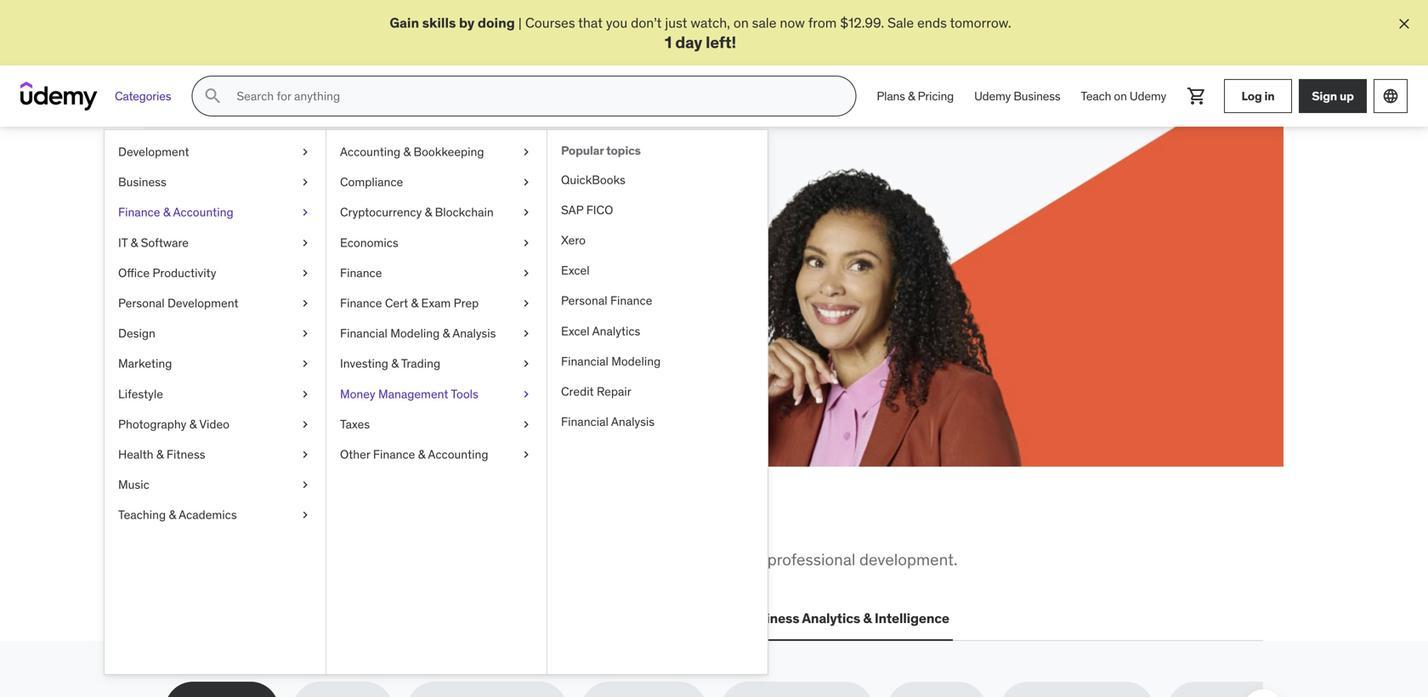 Task type: locate. For each thing, give the bounding box(es) containing it.
xsmall image for finance & accounting
[[299, 204, 312, 221]]

1 horizontal spatial ends
[[918, 14, 947, 31]]

personal development
[[118, 296, 239, 311]]

0 horizontal spatial sale
[[289, 296, 315, 313]]

financial for excel
[[561, 354, 609, 369]]

xsmall image for photography & video
[[299, 416, 312, 433]]

xsmall image inside lifestyle link
[[299, 386, 312, 403]]

business left teach
[[1014, 88, 1061, 104]]

xsmall image for office productivity
[[299, 265, 312, 282]]

marketing
[[118, 356, 172, 372]]

you up to
[[336, 507, 384, 542]]

2 vertical spatial business
[[742, 610, 800, 627]]

2 horizontal spatial in
[[1265, 88, 1275, 104]]

$12.99.
[[840, 14, 885, 31], [241, 296, 286, 313]]

xsmall image for health & fitness
[[299, 447, 312, 463]]

2 vertical spatial skills
[[337, 550, 373, 570]]

ends for save)
[[319, 296, 348, 313]]

it certifications
[[305, 610, 406, 627]]

xsmall image inside compliance link
[[520, 174, 533, 191]]

0 horizontal spatial udemy
[[975, 88, 1011, 104]]

accounting down taxes link
[[428, 447, 489, 462]]

at
[[226, 296, 238, 313]]

courses right |
[[525, 14, 575, 31]]

xsmall image for accounting & bookkeeping
[[520, 144, 533, 161]]

ends inside learn, practice, succeed (and save) courses for every skill in your learning journey, starting at $12.99. sale ends tomorrow.
[[319, 296, 348, 313]]

quickbooks link
[[548, 165, 768, 195]]

credit repair
[[561, 384, 632, 399]]

sap fico link
[[548, 195, 768, 226]]

photography
[[118, 417, 187, 432]]

office
[[118, 265, 150, 281]]

0 horizontal spatial on
[[734, 14, 749, 31]]

0 horizontal spatial analysis
[[453, 326, 496, 341]]

finance down excel link
[[611, 293, 653, 309]]

modeling
[[391, 326, 440, 341], [612, 354, 661, 369]]

udemy right pricing
[[975, 88, 1011, 104]]

udemy business link
[[964, 76, 1071, 117]]

to
[[376, 550, 391, 570]]

0 vertical spatial you
[[606, 14, 628, 31]]

in up topics,
[[459, 507, 486, 542]]

it & software
[[118, 235, 189, 250]]

it inside it certifications "button"
[[305, 610, 317, 627]]

technical
[[395, 550, 460, 570]]

excel analytics link
[[548, 316, 768, 347]]

excel
[[561, 263, 590, 278], [561, 324, 590, 339]]

0 horizontal spatial skills
[[258, 507, 331, 542]]

analytics inside business analytics & intelligence button
[[802, 610, 861, 627]]

analysis inside "link"
[[611, 414, 655, 430]]

critical
[[206, 550, 255, 570]]

1 vertical spatial ends
[[319, 296, 348, 313]]

it up office
[[118, 235, 128, 250]]

now
[[780, 14, 805, 31]]

1 vertical spatial you
[[336, 507, 384, 542]]

$12.99. inside learn, practice, succeed (and save) courses for every skill in your learning journey, starting at $12.99. sale ends tomorrow.
[[241, 296, 286, 313]]

you inside gain skills by doing | courses that you don't just watch, on sale now from $12.99. sale ends tomorrow. 1 day left!
[[606, 14, 628, 31]]

it certifications button
[[302, 599, 409, 639]]

accounting & bookkeeping
[[340, 144, 484, 160]]

financial down credit
[[561, 414, 609, 430]]

& up software
[[163, 205, 170, 220]]

personal up excel analytics
[[561, 293, 608, 309]]

development down office productivity link
[[168, 296, 239, 311]]

xsmall image for investing & trading
[[520, 356, 533, 372]]

finance cert & exam prep
[[340, 296, 479, 311]]

for
[[279, 277, 296, 294]]

excel for excel analytics
[[561, 324, 590, 339]]

tomorrow. inside gain skills by doing | courses that you don't just watch, on sale now from $12.99. sale ends tomorrow. 1 day left!
[[950, 14, 1012, 31]]

0 horizontal spatial tomorrow.
[[351, 296, 413, 313]]

1 horizontal spatial in
[[459, 507, 486, 542]]

1 vertical spatial business
[[118, 175, 166, 190]]

1 vertical spatial analytics
[[802, 610, 861, 627]]

(and
[[226, 235, 286, 270]]

xsmall image inside the development link
[[299, 144, 312, 161]]

accounting down business link
[[173, 205, 234, 220]]

credit
[[561, 384, 594, 399]]

finance down skill
[[340, 296, 382, 311]]

teach on udemy
[[1081, 88, 1167, 104]]

excel for excel
[[561, 263, 590, 278]]

xsmall image for finance cert & exam prep
[[520, 295, 533, 312]]

ends inside gain skills by doing | courses that you don't just watch, on sale now from $12.99. sale ends tomorrow. 1 day left!
[[918, 14, 947, 31]]

sale down every
[[289, 296, 315, 313]]

& left bookkeeping
[[404, 144, 411, 160]]

1 horizontal spatial analytics
[[802, 610, 861, 627]]

$12.99. for |
[[840, 14, 885, 31]]

0 horizontal spatial ends
[[319, 296, 348, 313]]

& inside button
[[864, 610, 872, 627]]

courses inside gain skills by doing | courses that you don't just watch, on sale now from $12.99. sale ends tomorrow. 1 day left!
[[525, 14, 575, 31]]

0 vertical spatial skills
[[422, 14, 456, 31]]

& down compliance link
[[425, 205, 432, 220]]

up
[[1340, 88, 1355, 104]]

analysis
[[453, 326, 496, 341], [611, 414, 655, 430]]

xsmall image for lifestyle
[[299, 386, 312, 403]]

finance & accounting link
[[105, 198, 326, 228]]

0 horizontal spatial analytics
[[592, 324, 641, 339]]

xsmall image inside finance cert & exam prep link
[[520, 295, 533, 312]]

& right health
[[156, 447, 164, 462]]

analytics inside excel analytics link
[[592, 324, 641, 339]]

personal inside money management tools element
[[561, 293, 608, 309]]

xsmall image
[[299, 144, 312, 161], [299, 174, 312, 191], [520, 204, 533, 221], [299, 235, 312, 251], [299, 295, 312, 312], [299, 356, 312, 372], [520, 356, 533, 372], [520, 386, 533, 403]]

accounting up compliance
[[340, 144, 401, 160]]

finance for finance & accounting
[[118, 205, 160, 220]]

economics
[[340, 235, 399, 250]]

certifications
[[320, 610, 406, 627]]

xsmall image inside cryptocurrency & blockchain link
[[520, 204, 533, 221]]

finance cert & exam prep link
[[327, 288, 547, 319]]

sale up plans
[[888, 14, 914, 31]]

& left "trading"
[[391, 356, 399, 372]]

0 horizontal spatial in
[[363, 277, 373, 294]]

xsmall image for design
[[299, 326, 312, 342]]

2 horizontal spatial business
[[1014, 88, 1061, 104]]

management
[[378, 386, 449, 402]]

health
[[118, 447, 154, 462]]

pricing
[[918, 88, 954, 104]]

xsmall image for cryptocurrency & blockchain
[[520, 204, 533, 221]]

$12.99. down for
[[241, 296, 286, 313]]

on
[[734, 14, 749, 31], [1114, 88, 1127, 104]]

1 horizontal spatial personal
[[561, 293, 608, 309]]

business
[[1014, 88, 1061, 104], [118, 175, 166, 190], [742, 610, 800, 627]]

$12.99. inside gain skills by doing | courses that you don't just watch, on sale now from $12.99. sale ends tomorrow. 1 day left!
[[840, 14, 885, 31]]

1 vertical spatial in
[[363, 277, 373, 294]]

modeling inside money management tools element
[[612, 354, 661, 369]]

xsmall image inside financial modeling & analysis link
[[520, 326, 533, 342]]

1 vertical spatial it
[[305, 610, 317, 627]]

ends for |
[[918, 14, 947, 31]]

teaching
[[118, 508, 166, 523]]

music
[[118, 477, 149, 493]]

finance up it & software
[[118, 205, 160, 220]]

0 horizontal spatial you
[[336, 507, 384, 542]]

in inside log in link
[[1265, 88, 1275, 104]]

xsmall image for compliance
[[520, 174, 533, 191]]

personal finance link
[[548, 286, 768, 316]]

on right teach
[[1114, 88, 1127, 104]]

xsmall image
[[520, 144, 533, 161], [520, 174, 533, 191], [299, 204, 312, 221], [520, 235, 533, 251], [299, 265, 312, 282], [520, 265, 533, 282], [520, 295, 533, 312], [299, 326, 312, 342], [520, 326, 533, 342], [299, 386, 312, 403], [299, 416, 312, 433], [520, 416, 533, 433], [299, 447, 312, 463], [520, 447, 533, 463], [299, 477, 312, 494], [299, 507, 312, 524]]

2 horizontal spatial accounting
[[428, 447, 489, 462]]

workplace
[[258, 550, 333, 570]]

xero
[[561, 233, 586, 248]]

1 excel from the top
[[561, 263, 590, 278]]

0 vertical spatial analysis
[[453, 326, 496, 341]]

finance right other
[[373, 447, 415, 462]]

ends down skill
[[319, 296, 348, 313]]

0 horizontal spatial business
[[118, 175, 166, 190]]

& up office
[[131, 235, 138, 250]]

udemy left shopping cart with 0 items image
[[1130, 88, 1167, 104]]

business down rounded
[[742, 610, 800, 627]]

business inside button
[[742, 610, 800, 627]]

tomorrow. down the your
[[351, 296, 413, 313]]

& right cert
[[411, 296, 419, 311]]

it for it certifications
[[305, 610, 317, 627]]

1 horizontal spatial analysis
[[611, 414, 655, 430]]

left!
[[706, 32, 736, 52]]

xsmall image for personal development
[[299, 295, 312, 312]]

xsmall image inside design link
[[299, 326, 312, 342]]

skill
[[335, 277, 359, 294]]

ends
[[918, 14, 947, 31], [319, 296, 348, 313]]

0 vertical spatial ends
[[918, 14, 947, 31]]

1 horizontal spatial courses
[[525, 14, 575, 31]]

0 horizontal spatial $12.99.
[[241, 296, 286, 313]]

excel down xero
[[561, 263, 590, 278]]

0 vertical spatial tomorrow.
[[950, 14, 1012, 31]]

$12.99. right from
[[840, 14, 885, 31]]

xsmall image inside music 'link'
[[299, 477, 312, 494]]

& left intelligence
[[864, 610, 872, 627]]

teach on udemy link
[[1071, 76, 1177, 117]]

tomorrow. up udemy business
[[950, 14, 1012, 31]]

1 horizontal spatial you
[[606, 14, 628, 31]]

office productivity
[[118, 265, 216, 281]]

0 horizontal spatial it
[[118, 235, 128, 250]]

xsmall image inside teaching & academics link
[[299, 507, 312, 524]]

0 horizontal spatial courses
[[226, 277, 276, 294]]

finance down economics
[[340, 265, 382, 281]]

xsmall image inside accounting & bookkeeping link
[[520, 144, 533, 161]]

analytics down professional
[[802, 610, 861, 627]]

intelligence
[[875, 610, 950, 627]]

xsmall image inside it & software link
[[299, 235, 312, 251]]

the
[[210, 507, 253, 542]]

personal for personal development
[[118, 296, 165, 311]]

office productivity link
[[105, 258, 326, 288]]

1 horizontal spatial sale
[[888, 14, 914, 31]]

0 vertical spatial in
[[1265, 88, 1275, 104]]

1 horizontal spatial tomorrow.
[[950, 14, 1012, 31]]

finance inside money management tools element
[[611, 293, 653, 309]]

1 horizontal spatial udemy
[[1130, 88, 1167, 104]]

0 vertical spatial it
[[118, 235, 128, 250]]

xsmall image inside 'finance & accounting' link
[[299, 204, 312, 221]]

0 vertical spatial business
[[1014, 88, 1061, 104]]

economics link
[[327, 228, 547, 258]]

from
[[809, 14, 837, 31]]

choose a language image
[[1383, 88, 1400, 105]]

sale for save)
[[289, 296, 315, 313]]

financial analysis
[[561, 414, 655, 430]]

development down categories dropdown button
[[118, 144, 189, 160]]

personal up 'design'
[[118, 296, 165, 311]]

skills up workplace
[[258, 507, 331, 542]]

& for bookkeeping
[[404, 144, 411, 160]]

modeling for analytics
[[612, 354, 661, 369]]

business up 'finance & accounting'
[[118, 175, 166, 190]]

taxes
[[340, 417, 370, 432]]

2 vertical spatial financial
[[561, 414, 609, 430]]

1 vertical spatial analysis
[[611, 414, 655, 430]]

business for business analytics & intelligence
[[742, 610, 800, 627]]

2 excel from the top
[[561, 324, 590, 339]]

every
[[299, 277, 332, 294]]

& down taxes link
[[418, 447, 426, 462]]

financial up investing
[[340, 326, 388, 341]]

1 horizontal spatial accounting
[[340, 144, 401, 160]]

0 horizontal spatial accounting
[[173, 205, 234, 220]]

1 horizontal spatial modeling
[[612, 354, 661, 369]]

skills left by
[[422, 14, 456, 31]]

0 vertical spatial on
[[734, 14, 749, 31]]

xsmall image for financial modeling & analysis
[[520, 326, 533, 342]]

& for pricing
[[908, 88, 915, 104]]

0 horizontal spatial personal
[[118, 296, 165, 311]]

one
[[491, 507, 539, 542]]

1 horizontal spatial $12.99.
[[840, 14, 885, 31]]

personal
[[561, 293, 608, 309], [118, 296, 165, 311]]

in right skill
[[363, 277, 373, 294]]

udemy
[[975, 88, 1011, 104], [1130, 88, 1167, 104]]

xsmall image for it & software
[[299, 235, 312, 251]]

tomorrow. inside learn, practice, succeed (and save) courses for every skill in your learning journey, starting at $12.99. sale ends tomorrow.
[[351, 296, 413, 313]]

2 vertical spatial accounting
[[428, 447, 489, 462]]

xsmall image inside taxes link
[[520, 416, 533, 433]]

xsmall image inside other finance & accounting link
[[520, 447, 533, 463]]

xsmall image inside marketing link
[[299, 356, 312, 372]]

xero link
[[548, 226, 768, 256]]

1 vertical spatial excel
[[561, 324, 590, 339]]

1 vertical spatial sale
[[289, 296, 315, 313]]

need
[[389, 507, 454, 542]]

it left certifications
[[305, 610, 317, 627]]

sale inside gain skills by doing | courses that you don't just watch, on sale now from $12.99. sale ends tomorrow. 1 day left!
[[888, 14, 914, 31]]

0 horizontal spatial modeling
[[391, 326, 440, 341]]

xsmall image inside personal development link
[[299, 295, 312, 312]]

development.
[[860, 550, 958, 570]]

other
[[340, 447, 370, 462]]

accounting & bookkeeping link
[[327, 137, 547, 167]]

1 vertical spatial $12.99.
[[241, 296, 286, 313]]

design link
[[105, 319, 326, 349]]

& inside 'link'
[[156, 447, 164, 462]]

0 vertical spatial $12.99.
[[840, 14, 885, 31]]

sign up
[[1312, 88, 1355, 104]]

xsmall image inside the photography & video link
[[299, 416, 312, 433]]

xsmall image inside investing & trading link
[[520, 356, 533, 372]]

xsmall image for taxes
[[520, 416, 533, 433]]

personal finance
[[561, 293, 653, 309]]

xsmall image for music
[[299, 477, 312, 494]]

tomorrow. for save)
[[351, 296, 413, 313]]

analytics up financial modeling
[[592, 324, 641, 339]]

& left video
[[189, 417, 197, 432]]

it & software link
[[105, 228, 326, 258]]

xsmall image for finance
[[520, 265, 533, 282]]

courses up at
[[226, 277, 276, 294]]

business for business
[[118, 175, 166, 190]]

xsmall image inside health & fitness 'link'
[[299, 447, 312, 463]]

modeling down excel analytics link
[[612, 354, 661, 369]]

& right plans
[[908, 88, 915, 104]]

on left sale
[[734, 14, 749, 31]]

1 horizontal spatial it
[[305, 610, 317, 627]]

ends up pricing
[[918, 14, 947, 31]]

log in
[[1242, 88, 1275, 104]]

save)
[[291, 235, 358, 270]]

1 vertical spatial modeling
[[612, 354, 661, 369]]

it inside it & software link
[[118, 235, 128, 250]]

financial up credit
[[561, 354, 609, 369]]

0 vertical spatial financial
[[340, 326, 388, 341]]

sign up link
[[1299, 79, 1368, 113]]

sale inside learn, practice, succeed (and save) courses for every skill in your learning journey, starting at $12.99. sale ends tomorrow.
[[289, 296, 315, 313]]

2 horizontal spatial skills
[[422, 14, 456, 31]]

0 vertical spatial excel
[[561, 263, 590, 278]]

xsmall image inside economics link
[[520, 235, 533, 251]]

rounded
[[704, 550, 764, 570]]

skills left to
[[337, 550, 373, 570]]

analytics for business
[[802, 610, 861, 627]]

1 vertical spatial courses
[[226, 277, 276, 294]]

0 vertical spatial sale
[[888, 14, 914, 31]]

practice,
[[319, 201, 435, 236]]

you right that
[[606, 14, 628, 31]]

1 horizontal spatial on
[[1114, 88, 1127, 104]]

0 vertical spatial modeling
[[391, 326, 440, 341]]

xsmall image inside money management tools link
[[520, 386, 533, 403]]

1 vertical spatial financial
[[561, 354, 609, 369]]

1 horizontal spatial business
[[742, 610, 800, 627]]

xsmall image inside finance link
[[520, 265, 533, 282]]

& for academics
[[169, 508, 176, 523]]

courses inside learn, practice, succeed (and save) courses for every skill in your learning journey, starting at $12.99. sale ends tomorrow.
[[226, 277, 276, 294]]

on inside gain skills by doing | courses that you don't just watch, on sale now from $12.99. sale ends tomorrow. 1 day left!
[[734, 14, 749, 31]]

2 vertical spatial in
[[459, 507, 486, 542]]

excel down "personal finance" at the top left
[[561, 324, 590, 339]]

& right teaching
[[169, 508, 176, 523]]

health & fitness link
[[105, 440, 326, 470]]

0 vertical spatial analytics
[[592, 324, 641, 339]]

1 vertical spatial accounting
[[173, 205, 234, 220]]

xsmall image inside business link
[[299, 174, 312, 191]]

topics
[[606, 143, 641, 158]]

0 vertical spatial courses
[[525, 14, 575, 31]]

modeling down finance cert & exam prep
[[391, 326, 440, 341]]

xsmall image inside office productivity link
[[299, 265, 312, 282]]

2 udemy from the left
[[1130, 88, 1167, 104]]

shopping cart with 0 items image
[[1187, 86, 1208, 106]]

in right log
[[1265, 88, 1275, 104]]

1 vertical spatial tomorrow.
[[351, 296, 413, 313]]

software
[[141, 235, 189, 250]]

submit search image
[[203, 86, 223, 106]]

skills inside gain skills by doing | courses that you don't just watch, on sale now from $12.99. sale ends tomorrow. 1 day left!
[[422, 14, 456, 31]]

analysis down the prep
[[453, 326, 496, 341]]

analysis down repair
[[611, 414, 655, 430]]



Task type: describe. For each thing, give the bounding box(es) containing it.
all the skills you need in one place from critical workplace skills to technical topics, our catalog supports well-rounded professional development.
[[165, 507, 958, 570]]

financial analysis link
[[548, 407, 768, 437]]

repair
[[597, 384, 632, 399]]

marketing link
[[105, 349, 326, 379]]

popular
[[561, 143, 604, 158]]

lifestyle link
[[105, 379, 326, 410]]

just
[[665, 14, 688, 31]]

excel analytics
[[561, 324, 641, 339]]

investing & trading
[[340, 356, 441, 372]]

sap fico
[[561, 202, 613, 218]]

sign
[[1312, 88, 1338, 104]]

financial inside "link"
[[561, 414, 609, 430]]

1 vertical spatial on
[[1114, 88, 1127, 104]]

cert
[[385, 296, 408, 311]]

courses for (and
[[226, 277, 276, 294]]

learning
[[406, 277, 455, 294]]

you inside the all the skills you need in one place from critical workplace skills to technical topics, our catalog supports well-rounded professional development.
[[336, 507, 384, 542]]

blockchain
[[435, 205, 494, 220]]

in inside the all the skills you need in one place from critical workplace skills to technical topics, our catalog supports well-rounded professional development.
[[459, 507, 486, 542]]

all
[[165, 507, 205, 542]]

xsmall image for money management tools
[[520, 386, 533, 403]]

& for fitness
[[156, 447, 164, 462]]

& for accounting
[[163, 205, 170, 220]]

& for software
[[131, 235, 138, 250]]

xsmall image for economics
[[520, 235, 533, 251]]

finance & accounting
[[118, 205, 234, 220]]

other finance & accounting link
[[327, 440, 547, 470]]

& for trading
[[391, 356, 399, 372]]

photography & video link
[[105, 410, 326, 440]]

|
[[519, 14, 522, 31]]

Search for anything text field
[[233, 82, 835, 111]]

business analytics & intelligence
[[742, 610, 950, 627]]

it for it & software
[[118, 235, 128, 250]]

development link
[[105, 137, 326, 167]]

1 udemy from the left
[[975, 88, 1011, 104]]

investing & trading link
[[327, 349, 547, 379]]

close image
[[1396, 15, 1413, 32]]

financial modeling & analysis
[[340, 326, 496, 341]]

xsmall image for other finance & accounting
[[520, 447, 533, 463]]

day
[[676, 32, 703, 52]]

finance for finance cert & exam prep
[[340, 296, 382, 311]]

0 vertical spatial development
[[118, 144, 189, 160]]

credit repair link
[[548, 377, 768, 407]]

investing
[[340, 356, 389, 372]]

our
[[516, 550, 539, 570]]

cryptocurrency & blockchain
[[340, 205, 494, 220]]

data
[[517, 610, 547, 627]]

popular topics
[[561, 143, 641, 158]]

topics,
[[464, 550, 512, 570]]

sale for |
[[888, 14, 914, 31]]

starting
[[510, 277, 557, 294]]

1 horizontal spatial skills
[[337, 550, 373, 570]]

gain
[[390, 14, 419, 31]]

in inside learn, practice, succeed (and save) courses for every skill in your learning journey, starting at $12.99. sale ends tomorrow.
[[363, 277, 373, 294]]

other finance & accounting
[[340, 447, 489, 462]]

science
[[550, 610, 600, 627]]

teach
[[1081, 88, 1112, 104]]

personal for personal finance
[[561, 293, 608, 309]]

0 vertical spatial accounting
[[340, 144, 401, 160]]

money
[[340, 386, 376, 402]]

log in link
[[1225, 79, 1293, 113]]

udemy image
[[20, 82, 98, 111]]

taxes link
[[327, 410, 547, 440]]

business link
[[105, 167, 326, 198]]

personal development link
[[105, 288, 326, 319]]

modeling for cert
[[391, 326, 440, 341]]

business analytics & intelligence button
[[739, 599, 953, 639]]

xsmall image for business
[[299, 174, 312, 191]]

& down finance cert & exam prep link
[[443, 326, 450, 341]]

productivity
[[153, 265, 216, 281]]

gain skills by doing | courses that you don't just watch, on sale now from $12.99. sale ends tomorrow. 1 day left!
[[390, 14, 1012, 52]]

categories button
[[105, 76, 181, 117]]

$12.99. for save)
[[241, 296, 286, 313]]

place
[[544, 507, 615, 542]]

cryptocurrency
[[340, 205, 422, 220]]

money management tools element
[[547, 130, 768, 675]]

your
[[377, 277, 403, 294]]

fitness
[[167, 447, 205, 462]]

1 vertical spatial skills
[[258, 507, 331, 542]]

analytics for excel
[[592, 324, 641, 339]]

data science
[[517, 610, 600, 627]]

courses for doing
[[525, 14, 575, 31]]

tomorrow. for |
[[950, 14, 1012, 31]]

by
[[459, 14, 475, 31]]

cryptocurrency & blockchain link
[[327, 198, 547, 228]]

learn, practice, succeed (and save) courses for every skill in your learning journey, starting at $12.99. sale ends tomorrow.
[[226, 201, 557, 313]]

xsmall image for development
[[299, 144, 312, 161]]

& for video
[[189, 417, 197, 432]]

& for blockchain
[[425, 205, 432, 220]]

xsmall image for marketing
[[299, 356, 312, 372]]

finance for finance
[[340, 265, 382, 281]]

that
[[578, 14, 603, 31]]

music link
[[105, 470, 326, 500]]

fico
[[587, 202, 613, 218]]

quickbooks
[[561, 172, 626, 188]]

financial modeling
[[561, 354, 661, 369]]

plans
[[877, 88, 906, 104]]

finance link
[[327, 258, 547, 288]]

compliance
[[340, 175, 403, 190]]

xsmall image for teaching & academics
[[299, 507, 312, 524]]

plans & pricing
[[877, 88, 954, 104]]

log
[[1242, 88, 1263, 104]]

financial modeling link
[[548, 347, 768, 377]]

financial for finance
[[340, 326, 388, 341]]

money management tools
[[340, 386, 479, 402]]

learn,
[[226, 201, 314, 236]]

financial modeling & analysis link
[[327, 319, 547, 349]]

health & fitness
[[118, 447, 205, 462]]

succeed
[[440, 201, 546, 236]]

teaching & academics link
[[105, 500, 326, 531]]

professional
[[768, 550, 856, 570]]

exam
[[421, 296, 451, 311]]

1
[[665, 32, 672, 52]]

1 vertical spatial development
[[168, 296, 239, 311]]



Task type: vqa. For each thing, say whether or not it's contained in the screenshot.
the left Light
no



